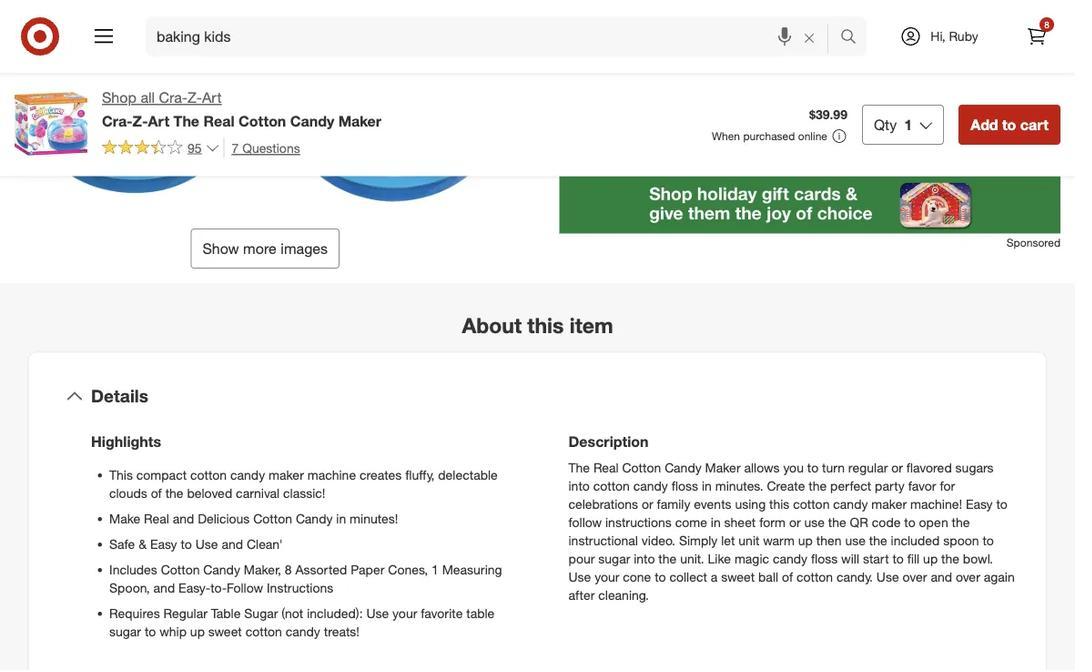 Task type: locate. For each thing, give the bounding box(es) containing it.
in up events
[[702, 478, 712, 494]]

1 vertical spatial sugar
[[109, 624, 141, 640]]

of
[[151, 486, 162, 501], [782, 569, 793, 585]]

use inside requires regular table sugar (not included): use your favorite table sugar to whip up sweet cotton candy treats!
[[367, 606, 389, 622]]

sweet down magic at the right bottom
[[722, 569, 755, 585]]

to left fill at the right bottom
[[893, 551, 904, 567]]

candy down (not
[[286, 624, 321, 640]]

8 up instructions
[[285, 562, 292, 578]]

1 horizontal spatial your
[[595, 569, 620, 585]]

z-
[[188, 89, 202, 107], [133, 112, 148, 130]]

1 vertical spatial or
[[642, 496, 654, 512]]

$39.99
[[810, 107, 848, 123]]

or up party
[[892, 460, 904, 476]]

1 horizontal spatial 1
[[905, 116, 913, 133]]

easy-
[[179, 580, 211, 596]]

2 vertical spatial real
[[144, 511, 169, 527]]

1 horizontal spatial floss
[[812, 551, 838, 567]]

1 horizontal spatial sugar
[[599, 551, 631, 567]]

1 vertical spatial 8
[[285, 562, 292, 578]]

cotton up beloved
[[190, 467, 227, 483]]

easy right &
[[150, 537, 177, 552]]

use down qr
[[846, 533, 866, 549]]

cra- down shop
[[102, 112, 133, 130]]

1 vertical spatial this
[[770, 496, 790, 512]]

a
[[711, 569, 718, 585]]

8 right ruby
[[1045, 19, 1050, 30]]

1 vertical spatial add
[[971, 116, 999, 133]]

use
[[196, 537, 218, 552], [569, 569, 591, 585], [877, 569, 900, 585], [367, 606, 389, 622]]

hi,
[[931, 28, 946, 44]]

real
[[204, 112, 235, 130], [594, 460, 619, 476], [144, 511, 169, 527]]

the down compact
[[165, 486, 184, 501]]

0 vertical spatial item
[[1032, 17, 1053, 31]]

your up cleaning.
[[595, 569, 620, 585]]

1 vertical spatial cra-
[[102, 112, 133, 130]]

into up cone
[[634, 551, 655, 567]]

1 horizontal spatial cra-
[[159, 89, 188, 107]]

you
[[784, 460, 804, 476]]

floss
[[672, 478, 699, 494], [812, 551, 838, 567]]

1 vertical spatial for
[[940, 478, 956, 494]]

create
[[767, 478, 806, 494]]

1 vertical spatial your
[[393, 606, 418, 622]]

use down start
[[877, 569, 900, 585]]

and down the delicious
[[222, 537, 243, 552]]

and inside the includes cotton candy maker, 8 assorted paper cones, 1 measuring spoon, and easy-to-follow instructions
[[154, 580, 175, 596]]

1 horizontal spatial z-
[[188, 89, 202, 107]]

0 vertical spatial 8
[[1045, 19, 1050, 30]]

this right 'about'
[[528, 313, 564, 338]]

0 horizontal spatial the
[[174, 112, 200, 130]]

or
[[892, 460, 904, 476], [642, 496, 654, 512], [790, 515, 801, 531]]

over left $100
[[720, 135, 745, 151]]

to right machine!
[[997, 496, 1008, 512]]

0 horizontal spatial easy
[[150, 537, 177, 552]]

1 vertical spatial floss
[[812, 551, 838, 567]]

0 horizontal spatial of
[[151, 486, 162, 501]]

add left cart
[[971, 116, 999, 133]]

cra-z-art the real cotton candy maker, 5 of 14 image
[[15, 0, 258, 214]]

and up safe & easy to use and clean'
[[173, 511, 194, 527]]

the down video.
[[659, 551, 677, 567]]

purchased
[[744, 129, 796, 143]]

1 horizontal spatial the
[[569, 460, 590, 476]]

the up spoon
[[952, 515, 971, 531]]

maker inside description the real cotton candy maker allows you to turn regular or flavored sugars into cotton candy floss in minutes. create the perfect party favor for celebrations or family events using this cotton candy maker machine! easy to follow instructions come in sheet form or use the qr code to open the instructional video. simply let unit warm up then use the included spoon to pour sugar into the unit. like magic candy floss will start to fill up the bowl. use your cone to collect a sweet ball of cotton candy. use over and over again after cleaning.
[[872, 496, 907, 512]]

real inside description the real cotton candy maker allows you to turn regular or flavored sugars into cotton candy floss in minutes. create the perfect party favor for celebrations or family events using this cotton candy maker machine! easy to follow instructions come in sheet form or use the qr code to open the instructional video. simply let unit warm up then use the included spoon to pour sugar into the unit. like magic candy floss will start to fill up the bowl. use your cone to collect a sweet ball of cotton candy. use over and over again after cleaning.
[[594, 460, 619, 476]]

fill
[[908, 551, 920, 567]]

0 vertical spatial sugar
[[599, 551, 631, 567]]

over down fill at the right bottom
[[903, 569, 928, 585]]

0 horizontal spatial this
[[528, 313, 564, 338]]

delectable
[[438, 467, 498, 483]]

compact
[[136, 467, 187, 483]]

this compact cotton candy maker machine creates fluffy, delectable clouds of the beloved carnival classic!
[[109, 467, 498, 501]]

0 horizontal spatial item
[[570, 313, 614, 338]]

spoon
[[944, 533, 980, 549]]

open
[[920, 515, 949, 531]]

0 horizontal spatial z-
[[133, 112, 148, 130]]

then
[[817, 533, 842, 549]]

sweet inside requires regular table sugar (not included): use your favorite table sugar to whip up sweet cotton candy treats!
[[208, 624, 242, 640]]

item up details dropdown button
[[570, 313, 614, 338]]

0 horizontal spatial up
[[190, 624, 205, 640]]

details
[[91, 386, 148, 407]]

to left cart
[[1003, 116, 1017, 133]]

art down all
[[148, 112, 170, 130]]

0 vertical spatial maker
[[339, 112, 382, 130]]

to right cone
[[655, 569, 666, 585]]

over down bowl.
[[956, 569, 981, 585]]

0 vertical spatial z-
[[188, 89, 202, 107]]

add for add item
[[1009, 17, 1029, 31]]

the inside description the real cotton candy maker allows you to turn regular or flavored sugars into cotton candy floss in minutes. create the perfect party favor for celebrations or family events using this cotton candy maker machine! easy to follow instructions come in sheet form or use the qr code to open the instructional video. simply let unit warm up then use the included spoon to pour sugar into the unit. like magic candy floss will start to fill up the bowl. use your cone to collect a sweet ball of cotton candy. use over and over again after cleaning.
[[569, 460, 590, 476]]

to left whip
[[145, 624, 156, 640]]

to inside "add to cart" button
[[1003, 116, 1017, 133]]

candy inside shop all cra-z-art cra-z-art the real cotton candy maker
[[290, 112, 335, 130]]

up
[[799, 533, 813, 549], [924, 551, 938, 567], [190, 624, 205, 640]]

1 horizontal spatial maker
[[872, 496, 907, 512]]

this down create
[[770, 496, 790, 512]]

the inside this compact cotton candy maker machine creates fluffy, delectable clouds of the beloved carnival classic!
[[165, 486, 184, 501]]

fluffy,
[[406, 467, 435, 483]]

0 vertical spatial floss
[[672, 478, 699, 494]]

on
[[662, 135, 677, 151]]

image gallery element
[[15, 0, 516, 269]]

1 vertical spatial easy
[[150, 537, 177, 552]]

0 horizontal spatial cra-
[[102, 112, 133, 130]]

cleaning.
[[599, 588, 649, 603]]

1 vertical spatial 1
[[432, 562, 439, 578]]

2 vertical spatial up
[[190, 624, 205, 640]]

0 vertical spatial up
[[799, 533, 813, 549]]

1 horizontal spatial real
[[204, 112, 235, 130]]

maker inside description the real cotton candy maker allows you to turn regular or flavored sugars into cotton candy floss in minutes. create the perfect party favor for celebrations or family events using this cotton candy maker machine! easy to follow instructions come in sheet form or use the qr code to open the instructional video. simply let unit warm up then use the included spoon to pour sugar into the unit. like magic candy floss will start to fill up the bowl. use your cone to collect a sweet ball of cotton candy. use over and over again after cleaning.
[[706, 460, 741, 476]]

paper
[[351, 562, 385, 578]]

0 vertical spatial this
[[528, 313, 564, 338]]

or right form
[[790, 515, 801, 531]]

sugar down requires
[[109, 624, 141, 640]]

using
[[736, 496, 766, 512]]

0 vertical spatial your
[[595, 569, 620, 585]]

creates
[[360, 467, 402, 483]]

of down compact
[[151, 486, 162, 501]]

instructional
[[569, 533, 639, 549]]

favorite
[[421, 606, 463, 622]]

the up "then"
[[829, 515, 847, 531]]

1 vertical spatial of
[[782, 569, 793, 585]]

1 horizontal spatial sweet
[[722, 569, 755, 585]]

cotton inside description the real cotton candy maker allows you to turn regular or flavored sugars into cotton candy floss in minutes. create the perfect party favor for celebrations or family events using this cotton candy maker machine! easy to follow instructions come in sheet form or use the qr code to open the instructional video. simply let unit warm up then use the included spoon to pour sugar into the unit. like magic candy floss will start to fill up the bowl. use your cone to collect a sweet ball of cotton candy. use over and over again after cleaning.
[[623, 460, 662, 476]]

sugar inside requires regular table sugar (not included): use your favorite table sugar to whip up sweet cotton candy treats!
[[109, 624, 141, 640]]

real down "description"
[[594, 460, 619, 476]]

0 horizontal spatial sweet
[[208, 624, 242, 640]]

cotton up 7 questions link
[[239, 112, 286, 130]]

your left favorite at the left bottom of the page
[[393, 606, 418, 622]]

up left "then"
[[799, 533, 813, 549]]

0 horizontal spatial for
[[647, 15, 664, 33]]

let
[[722, 533, 736, 549]]

use up "then"
[[805, 515, 825, 531]]

use right included):
[[367, 606, 389, 622]]

machine
[[308, 467, 356, 483]]

0 horizontal spatial maker
[[269, 467, 304, 483]]

make
[[109, 511, 140, 527]]

1 vertical spatial maker
[[872, 496, 907, 512]]

family
[[657, 496, 691, 512]]

0 horizontal spatial floss
[[672, 478, 699, 494]]

0 horizontal spatial or
[[642, 496, 654, 512]]

1 horizontal spatial for
[[940, 478, 956, 494]]

1 horizontal spatial this
[[770, 496, 790, 512]]

minutes!
[[350, 511, 398, 527]]

for
[[647, 15, 664, 33], [940, 478, 956, 494]]

with
[[596, 76, 622, 92]]

bowl.
[[964, 551, 994, 567]]

art right all
[[202, 89, 222, 107]]

0 vertical spatial maker
[[269, 467, 304, 483]]

candy.
[[837, 569, 874, 585]]

maker,
[[244, 562, 281, 578]]

sugar
[[244, 606, 278, 622]]

includes cotton candy maker, 8 assorted paper cones, 1 measuring spoon, and easy-to-follow instructions
[[109, 562, 502, 596]]

candy up to-
[[203, 562, 240, 578]]

easy down sugars at the bottom right of the page
[[966, 496, 993, 512]]

1 horizontal spatial add
[[1009, 17, 1029, 31]]

1 horizontal spatial 8
[[1045, 19, 1050, 30]]

for up machine!
[[940, 478, 956, 494]]

cotton up easy-
[[161, 562, 200, 578]]

this inside description the real cotton candy maker allows you to turn regular or flavored sugars into cotton candy floss in minutes. create the perfect party favor for celebrations or family events using this cotton candy maker machine! easy to follow instructions come in sheet form or use the qr code to open the instructional video. simply let unit warm up then use the included spoon to pour sugar into the unit. like magic candy floss will start to fill up the bowl. use your cone to collect a sweet ball of cotton candy. use over and over again after cleaning.
[[770, 496, 790, 512]]

all
[[141, 89, 155, 107]]

the
[[809, 478, 827, 494], [165, 486, 184, 501], [829, 515, 847, 531], [952, 515, 971, 531], [870, 533, 888, 549], [659, 551, 677, 567], [942, 551, 960, 567]]

1 vertical spatial art
[[148, 112, 170, 130]]

0 vertical spatial the
[[174, 112, 200, 130]]

sweet inside description the real cotton candy maker allows you to turn regular or flavored sugars into cotton candy floss in minutes. create the perfect party favor for celebrations or family events using this cotton candy maker machine! easy to follow instructions come in sheet form or use the qr code to open the instructional video. simply let unit warm up then use the included spoon to pour sugar into the unit. like magic candy floss will start to fill up the bowl. use your cone to collect a sweet ball of cotton candy. use over and over again after cleaning.
[[722, 569, 755, 585]]

0 vertical spatial art
[[202, 89, 222, 107]]

sugar inside description the real cotton candy maker allows you to turn regular or flavored sugars into cotton candy floss in minutes. create the perfect party favor for celebrations or family events using this cotton candy maker machine! easy to follow instructions come in sheet form or use the qr code to open the instructional video. simply let unit warm up then use the included spoon to pour sugar into the unit. like magic candy floss will start to fill up the bowl. use your cone to collect a sweet ball of cotton candy. use over and over again after cleaning.
[[599, 551, 631, 567]]

maker
[[339, 112, 382, 130], [706, 460, 741, 476]]

follow
[[227, 580, 263, 596]]

cra- right all
[[159, 89, 188, 107]]

simply
[[679, 533, 718, 549]]

on orders over $100
[[659, 135, 776, 151]]

cotton up clean'
[[253, 511, 292, 527]]

1 right qty
[[905, 116, 913, 133]]

z- down all
[[133, 112, 148, 130]]

floss down "then"
[[812, 551, 838, 567]]

sugar down instructional
[[599, 551, 631, 567]]

into up celebrations
[[569, 478, 590, 494]]

add to cart button
[[959, 105, 1061, 145]]

0 vertical spatial add
[[1009, 17, 1029, 31]]

up right fill at the right bottom
[[924, 551, 938, 567]]

0 horizontal spatial 1
[[432, 562, 439, 578]]

cones,
[[388, 562, 428, 578]]

easy
[[966, 496, 993, 512], [150, 537, 177, 552]]

$100
[[749, 135, 776, 151]]

1 horizontal spatial maker
[[706, 460, 741, 476]]

regular
[[164, 606, 208, 622]]

0 horizontal spatial your
[[393, 606, 418, 622]]

again
[[984, 569, 1015, 585]]

2 vertical spatial or
[[790, 515, 801, 531]]

orders
[[680, 135, 717, 151]]

cotton inside this compact cotton candy maker machine creates fluffy, delectable clouds of the beloved carnival classic!
[[190, 467, 227, 483]]

2 horizontal spatial up
[[924, 551, 938, 567]]

for right eligible
[[647, 15, 664, 33]]

maker up classic!
[[269, 467, 304, 483]]

0 vertical spatial 1
[[905, 116, 913, 133]]

the up start
[[870, 533, 888, 549]]

maker
[[269, 467, 304, 483], [872, 496, 907, 512]]

included
[[891, 533, 940, 549]]

candy up questions at the left top of the page
[[290, 112, 335, 130]]

1
[[905, 116, 913, 133], [432, 562, 439, 578]]

1 vertical spatial the
[[569, 460, 590, 476]]

1 horizontal spatial easy
[[966, 496, 993, 512]]

0 vertical spatial of
[[151, 486, 162, 501]]

real up &
[[144, 511, 169, 527]]

2 horizontal spatial real
[[594, 460, 619, 476]]

use
[[805, 515, 825, 531], [846, 533, 866, 549]]

0 vertical spatial for
[[647, 15, 664, 33]]

cra-z-art the real cotton candy maker, 6 of 14 image
[[273, 0, 516, 214]]

will
[[842, 551, 860, 567]]

0 horizontal spatial 8
[[285, 562, 292, 578]]

cotton down "description"
[[623, 460, 662, 476]]

safe & easy to use and clean'
[[109, 537, 283, 552]]

online
[[799, 129, 828, 143]]

or up instructions on the right of page
[[642, 496, 654, 512]]

1 horizontal spatial of
[[782, 569, 793, 585]]

0 vertical spatial sweet
[[722, 569, 755, 585]]

item
[[1032, 17, 1053, 31], [570, 313, 614, 338]]

1 vertical spatial maker
[[706, 460, 741, 476]]

highlights
[[91, 434, 161, 451]]

pour
[[569, 551, 595, 567]]

0 horizontal spatial real
[[144, 511, 169, 527]]

up down regular
[[190, 624, 205, 640]]

when purchased online
[[712, 129, 828, 143]]

1 horizontal spatial use
[[846, 533, 866, 549]]

maker down party
[[872, 496, 907, 512]]

sweet down table
[[208, 624, 242, 640]]

2 horizontal spatial over
[[956, 569, 981, 585]]

qr
[[850, 515, 869, 531]]

0 horizontal spatial sugar
[[109, 624, 141, 640]]

add right ruby
[[1009, 17, 1029, 31]]

real up 7
[[204, 112, 235, 130]]

and left easy-
[[154, 580, 175, 596]]

turn
[[823, 460, 845, 476]]

floss up family
[[672, 478, 699, 494]]

form
[[760, 515, 786, 531]]

0 vertical spatial real
[[204, 112, 235, 130]]

the up 95
[[174, 112, 200, 130]]

1 horizontal spatial art
[[202, 89, 222, 107]]

2 horizontal spatial or
[[892, 460, 904, 476]]

0 vertical spatial into
[[569, 478, 590, 494]]

8 inside the includes cotton candy maker, 8 assorted paper cones, 1 measuring spoon, and easy-to-follow instructions
[[285, 562, 292, 578]]

of right ball
[[782, 569, 793, 585]]

ruby
[[950, 28, 979, 44]]

1 horizontal spatial up
[[799, 533, 813, 549]]

1 vertical spatial real
[[594, 460, 619, 476]]

1 vertical spatial sweet
[[208, 624, 242, 640]]

1 right cones,
[[432, 562, 439, 578]]

0 horizontal spatial use
[[805, 515, 825, 531]]

and down spoon
[[931, 569, 953, 585]]

to inside requires regular table sugar (not included): use your favorite table sugar to whip up sweet cotton candy treats!
[[145, 624, 156, 640]]

1 horizontal spatial into
[[634, 551, 655, 567]]

use down the delicious
[[196, 537, 218, 552]]

item right ruby
[[1032, 17, 1053, 31]]

candy up carnival
[[231, 467, 265, 483]]

0 vertical spatial use
[[805, 515, 825, 531]]

1 horizontal spatial item
[[1032, 17, 1053, 31]]

table
[[211, 606, 241, 622]]

the down "description"
[[569, 460, 590, 476]]

z- right all
[[188, 89, 202, 107]]

cotton down sugar
[[246, 624, 282, 640]]

0 vertical spatial easy
[[966, 496, 993, 512]]

8
[[1045, 19, 1050, 30], [285, 562, 292, 578]]

measuring
[[442, 562, 502, 578]]

includes
[[109, 562, 157, 578]]

candy up family
[[665, 460, 702, 476]]

candy
[[231, 467, 265, 483], [634, 478, 669, 494], [834, 496, 869, 512], [773, 551, 808, 567], [286, 624, 321, 640]]

0 horizontal spatial add
[[971, 116, 999, 133]]

0 horizontal spatial maker
[[339, 112, 382, 130]]



Task type: vqa. For each thing, say whether or not it's contained in the screenshot.
the Women's Snowflake Cozy Crew Socks - A New Day™ 4-10 'image'
no



Task type: describe. For each thing, give the bounding box(es) containing it.
celebrations
[[569, 496, 639, 512]]

follow
[[569, 515, 602, 531]]

code
[[872, 515, 901, 531]]

candy up family
[[634, 478, 669, 494]]

sugars
[[956, 460, 994, 476]]

cart
[[1021, 116, 1049, 133]]

spoon,
[[109, 580, 150, 596]]

save
[[596, 55, 630, 73]]

of inside this compact cotton candy maker machine creates fluffy, delectable clouds of the beloved carnival classic!
[[151, 486, 162, 501]]

candy inside this compact cotton candy maker machine creates fluffy, delectable clouds of the beloved carnival classic!
[[231, 467, 265, 483]]

of inside description the real cotton candy maker allows you to turn regular or flavored sugars into cotton candy floss in minutes. create the perfect party favor for celebrations or family events using this cotton candy maker machine! easy to follow instructions come in sheet form or use the qr code to open the instructional video. simply let unit warm up then use the included spoon to pour sugar into the unit. like magic candy floss will start to fill up the bowl. use your cone to collect a sweet ball of cotton candy. use over and over again after cleaning.
[[782, 569, 793, 585]]

sheet
[[725, 515, 756, 531]]

real inside shop all cra-z-art cra-z-art the real cotton candy maker
[[204, 112, 235, 130]]

up inside requires regular table sugar (not included): use your favorite table sugar to whip up sweet cotton candy treats!
[[190, 624, 205, 640]]

search button
[[833, 16, 876, 60]]

save 5% every day with redcard
[[596, 55, 726, 92]]

&
[[139, 537, 147, 552]]

day
[[702, 55, 726, 73]]

for inside description the real cotton candy maker allows you to turn regular or flavored sugars into cotton candy floss in minutes. create the perfect party favor for celebrations or family events using this cotton candy maker machine! easy to follow instructions come in sheet form or use the qr code to open the instructional video. simply let unit warm up then use the included spoon to pour sugar into the unit. like magic candy floss will start to fill up the bowl. use your cone to collect a sweet ball of cotton candy. use over and over again after cleaning.
[[940, 478, 956, 494]]

events
[[694, 496, 732, 512]]

flavored
[[907, 460, 953, 476]]

shop all cra-z-art cra-z-art the real cotton candy maker
[[102, 89, 382, 130]]

to right &
[[181, 537, 192, 552]]

What can we help you find? suggestions appear below search field
[[146, 16, 845, 56]]

in left minutes!
[[336, 511, 346, 527]]

to up included at right bottom
[[905, 515, 916, 531]]

1 vertical spatial use
[[846, 533, 866, 549]]

come
[[676, 515, 708, 531]]

95 link
[[102, 137, 220, 160]]

eligible for registries
[[596, 15, 728, 33]]

and inside description the real cotton candy maker allows you to turn regular or flavored sugars into cotton candy floss in minutes. create the perfect party favor for celebrations or family events using this cotton candy maker machine! easy to follow instructions come in sheet form or use the qr code to open the instructional video. simply let unit warm up then use the included spoon to pour sugar into the unit. like magic candy floss will start to fill up the bowl. use your cone to collect a sweet ball of cotton candy. use over and over again after cleaning.
[[931, 569, 953, 585]]

item inside button
[[1032, 17, 1053, 31]]

clean'
[[247, 537, 283, 552]]

cotton inside requires regular table sugar (not included): use your favorite table sugar to whip up sweet cotton candy treats!
[[246, 624, 282, 640]]

8 link
[[1018, 16, 1058, 56]]

unit.
[[681, 551, 705, 567]]

cone
[[623, 569, 652, 585]]

candy inside description the real cotton candy maker allows you to turn regular or flavored sugars into cotton candy floss in minutes. create the perfect party favor for celebrations or family events using this cotton candy maker machine! easy to follow instructions come in sheet form or use the qr code to open the instructional video. simply let unit warm up then use the included spoon to pour sugar into the unit. like magic candy floss will start to fill up the bowl. use your cone to collect a sweet ball of cotton candy. use over and over again after cleaning.
[[665, 460, 702, 476]]

add item
[[1009, 17, 1053, 31]]

0 vertical spatial cra-
[[159, 89, 188, 107]]

about
[[462, 313, 522, 338]]

minutes.
[[716, 478, 764, 494]]

your inside description the real cotton candy maker allows you to turn regular or flavored sugars into cotton candy floss in minutes. create the perfect party favor for celebrations or family events using this cotton candy maker machine! easy to follow instructions come in sheet form or use the qr code to open the instructional video. simply let unit warm up then use the included spoon to pour sugar into the unit. like magic candy floss will start to fill up the bowl. use your cone to collect a sweet ball of cotton candy. use over and over again after cleaning.
[[595, 569, 620, 585]]

the inside shop all cra-z-art cra-z-art the real cotton candy maker
[[174, 112, 200, 130]]

delicious
[[198, 511, 250, 527]]

0 horizontal spatial art
[[148, 112, 170, 130]]

1 horizontal spatial over
[[903, 569, 928, 585]]

like
[[708, 551, 731, 567]]

redcard
[[625, 76, 676, 92]]

safe
[[109, 537, 135, 552]]

1 inside the includes cotton candy maker, 8 assorted paper cones, 1 measuring spoon, and easy-to-follow instructions
[[432, 562, 439, 578]]

easy inside description the real cotton candy maker allows you to turn regular or flavored sugars into cotton candy floss in minutes. create the perfect party favor for celebrations or family events using this cotton candy maker machine! easy to follow instructions come in sheet form or use the qr code to open the instructional video. simply let unit warm up then use the included spoon to pour sugar into the unit. like magic candy floss will start to fill up the bowl. use your cone to collect a sweet ball of cotton candy. use over and over again after cleaning.
[[966, 496, 993, 512]]

whip
[[160, 624, 187, 640]]

image of cra-z-art the real cotton candy maker image
[[15, 87, 87, 160]]

treats!
[[324, 624, 360, 640]]

every
[[660, 55, 697, 73]]

qty 1
[[874, 116, 913, 133]]

start
[[863, 551, 890, 567]]

included):
[[307, 606, 363, 622]]

1 vertical spatial up
[[924, 551, 938, 567]]

video.
[[642, 533, 676, 549]]

search
[[833, 29, 876, 47]]

more
[[243, 240, 277, 258]]

to up bowl.
[[983, 533, 995, 549]]

this
[[109, 467, 133, 483]]

candy down classic!
[[296, 511, 333, 527]]

1 vertical spatial z-
[[133, 112, 148, 130]]

add item button
[[984, 9, 1061, 38]]

details button
[[44, 368, 1032, 426]]

in down events
[[711, 515, 721, 531]]

make real and delicious cotton candy in minutes!
[[109, 511, 398, 527]]

favor
[[909, 478, 937, 494]]

7 questions link
[[224, 137, 300, 158]]

carnival
[[236, 486, 280, 501]]

(not
[[282, 606, 304, 622]]

qty
[[874, 116, 898, 133]]

description
[[569, 434, 649, 451]]

when
[[712, 129, 741, 143]]

0 horizontal spatial over
[[720, 135, 745, 151]]

beloved
[[187, 486, 232, 501]]

cotton inside shop all cra-z-art cra-z-art the real cotton candy maker
[[239, 112, 286, 130]]

cotton down "then"
[[797, 569, 834, 585]]

candy inside the includes cotton candy maker, 8 assorted paper cones, 1 measuring spoon, and easy-to-follow instructions
[[203, 562, 240, 578]]

cotton inside the includes cotton candy maker, 8 assorted paper cones, 1 measuring spoon, and easy-to-follow instructions
[[161, 562, 200, 578]]

the down spoon
[[942, 551, 960, 567]]

1 vertical spatial item
[[570, 313, 614, 338]]

advertisement region
[[560, 177, 1061, 234]]

to-
[[211, 580, 227, 596]]

show
[[203, 240, 239, 258]]

hi, ruby
[[931, 28, 979, 44]]

magic
[[735, 551, 770, 567]]

your inside requires regular table sugar (not included): use your favorite table sugar to whip up sweet cotton candy treats!
[[393, 606, 418, 622]]

ball
[[759, 569, 779, 585]]

candy down perfect
[[834, 496, 869, 512]]

1 horizontal spatial or
[[790, 515, 801, 531]]

classic!
[[283, 486, 326, 501]]

0 vertical spatial or
[[892, 460, 904, 476]]

95
[[188, 140, 202, 156]]

about this item
[[462, 313, 614, 338]]

add for add to cart
[[971, 116, 999, 133]]

the down turn
[[809, 478, 827, 494]]

0 horizontal spatial into
[[569, 478, 590, 494]]

candy down warm
[[773, 551, 808, 567]]

candy inside requires regular table sugar (not included): use your favorite table sugar to whip up sweet cotton candy treats!
[[286, 624, 321, 640]]

maker inside shop all cra-z-art cra-z-art the real cotton candy maker
[[339, 112, 382, 130]]

machine!
[[911, 496, 963, 512]]

shop
[[102, 89, 137, 107]]

show more images button
[[191, 229, 340, 269]]

images
[[281, 240, 328, 258]]

use up after
[[569, 569, 591, 585]]

collect
[[670, 569, 708, 585]]

5%
[[634, 55, 656, 73]]

eligible
[[596, 15, 643, 33]]

7
[[232, 140, 239, 156]]

after
[[569, 588, 595, 603]]

requires
[[109, 606, 160, 622]]

cotton down create
[[794, 496, 830, 512]]

unit
[[739, 533, 760, 549]]

to right you in the right of the page
[[808, 460, 819, 476]]

description the real cotton candy maker allows you to turn regular or flavored sugars into cotton candy floss in minutes. create the perfect party favor for celebrations or family events using this cotton candy maker machine! easy to follow instructions come in sheet form or use the qr code to open the instructional video. simply let unit warm up then use the included spoon to pour sugar into the unit. like magic candy floss will start to fill up the bowl. use your cone to collect a sweet ball of cotton candy. use over and over again after cleaning.
[[569, 434, 1015, 603]]

maker inside this compact cotton candy maker machine creates fluffy, delectable clouds of the beloved carnival classic!
[[269, 467, 304, 483]]

perfect
[[831, 478, 872, 494]]

1 vertical spatial into
[[634, 551, 655, 567]]

cotton up celebrations
[[594, 478, 630, 494]]

instructions
[[606, 515, 672, 531]]

registries
[[669, 15, 728, 33]]



